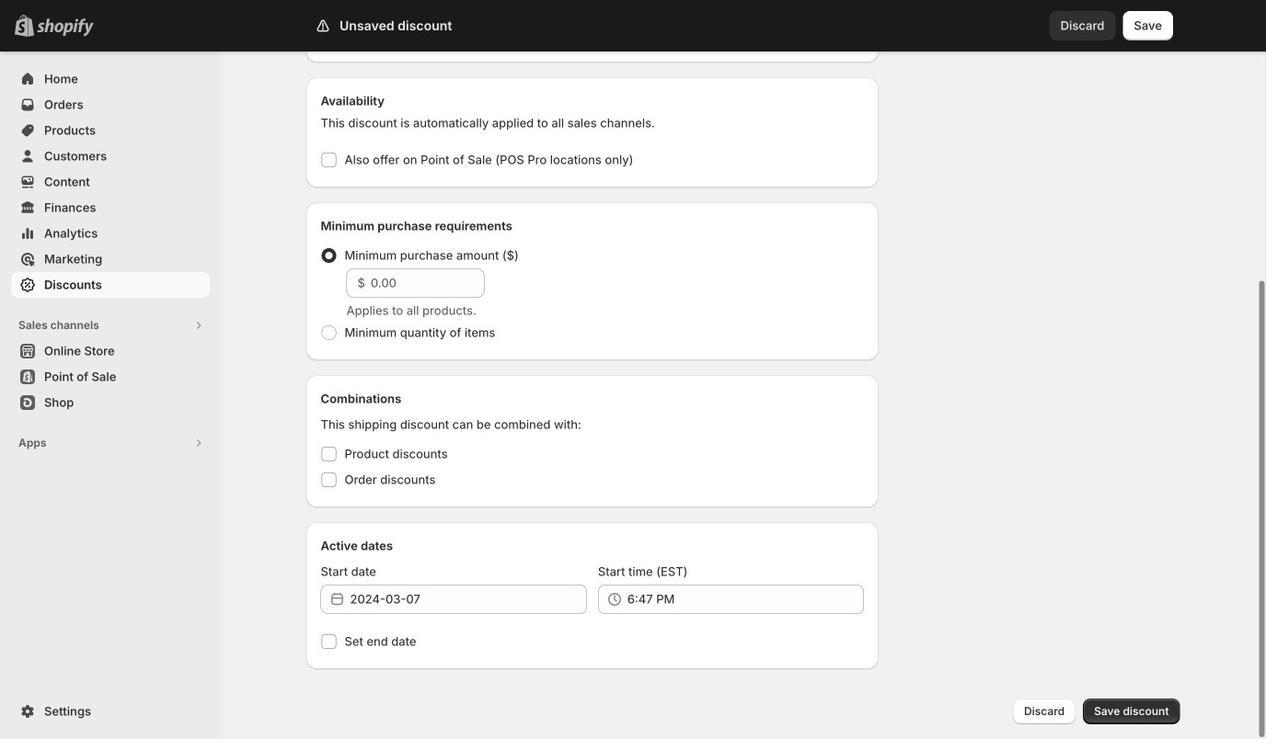 Task type: vqa. For each thing, say whether or not it's contained in the screenshot.
SESSIONS to the right
no



Task type: describe. For each thing, give the bounding box(es) containing it.
0.00 text field
[[371, 269, 485, 298]]



Task type: locate. For each thing, give the bounding box(es) containing it.
Enter time text field
[[627, 585, 864, 615]]

shopify image
[[37, 18, 94, 37]]

YYYY-MM-DD text field
[[350, 585, 587, 615]]



